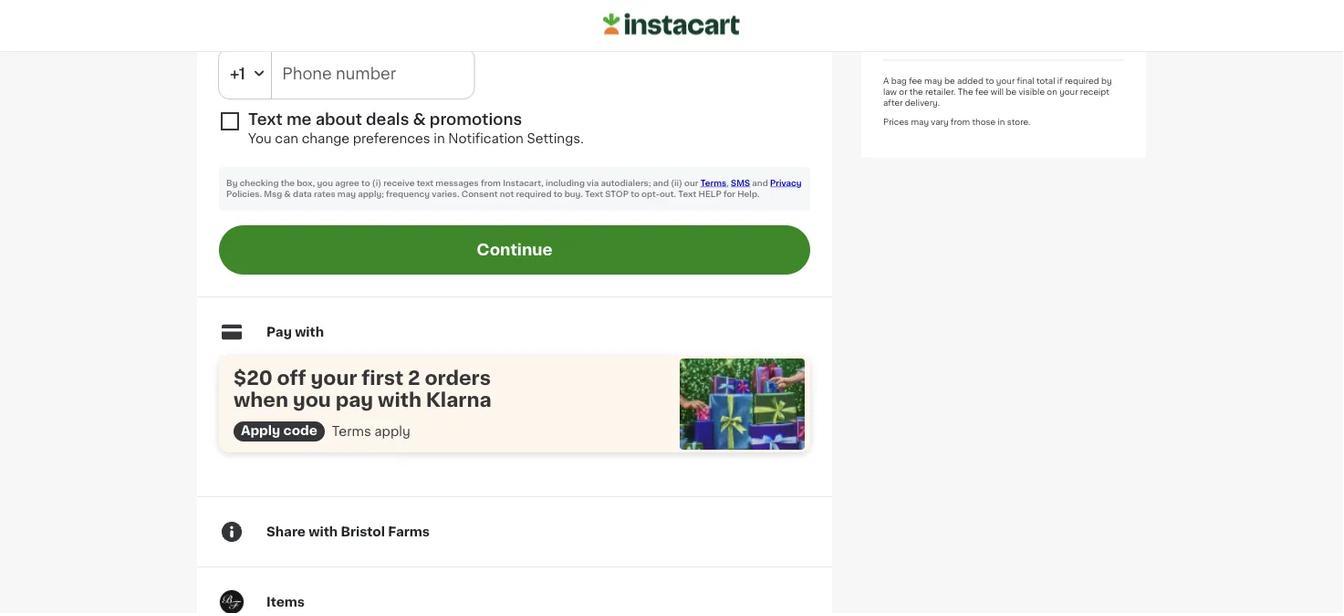 Task type: describe. For each thing, give the bounding box(es) containing it.
instacart,
[[503, 179, 544, 188]]

sms link
[[731, 179, 750, 188]]

final
[[1017, 77, 1034, 85]]

vary
[[931, 118, 949, 126]]

sms
[[731, 179, 750, 188]]

2
[[408, 368, 420, 387]]

,
[[727, 179, 729, 188]]

pay with
[[266, 326, 324, 339]]

policies.
[[226, 190, 262, 198]]

law
[[883, 88, 897, 96]]

off
[[277, 368, 306, 387]]

& inside text me about deals & promotions you can change preferences in notification settings.
[[413, 112, 426, 127]]

messages
[[436, 179, 479, 188]]

can
[[275, 132, 298, 145]]

pay
[[336, 390, 373, 409]]

1 vertical spatial may
[[911, 118, 929, 126]]

total
[[1037, 77, 1055, 85]]

text
[[417, 179, 434, 188]]

you
[[248, 132, 272, 145]]

terms inside by checking the box, you agree to (i) receive text messages from instacart, including via autodialers; and (ii) our terms , sms and privacy policies. msg & data rates may apply; frequency varies. consent not required to buy. text stop to opt-out. text help for help.
[[700, 179, 727, 188]]

1 and from the left
[[653, 179, 669, 188]]

share with bristol farms
[[266, 526, 430, 538]]

me
[[286, 112, 312, 127]]

1 vertical spatial terms
[[332, 425, 371, 438]]

to inside a bag fee may be added to your final total if required by law or the retailer. the fee will be visible on your receipt after delivery.
[[986, 77, 994, 85]]

apply;
[[358, 190, 384, 198]]

0 vertical spatial your
[[996, 77, 1015, 85]]

apply code
[[241, 424, 317, 437]]

you inside by checking the box, you agree to (i) receive text messages from instacart, including via autodialers; and (ii) our terms , sms and privacy policies. msg & data rates may apply; frequency varies. consent not required to buy. text stop to opt-out. text help for help.
[[317, 179, 333, 188]]

(ii)
[[671, 179, 682, 188]]

0 vertical spatial from
[[951, 118, 970, 126]]

with for pay with
[[295, 326, 324, 339]]

klarna
[[426, 390, 491, 409]]

2 and from the left
[[752, 179, 768, 188]]

1 vertical spatial fee
[[975, 88, 989, 96]]

not
[[500, 190, 514, 198]]

by
[[1101, 77, 1112, 85]]

buy.
[[564, 190, 583, 198]]

frequency
[[386, 190, 430, 198]]

receipt
[[1080, 88, 1110, 96]]

the inside a bag fee may be added to your final total if required by law or the retailer. the fee will be visible on your receipt after delivery.
[[910, 88, 923, 96]]

& inside by checking the box, you agree to (i) receive text messages from instacart, including via autodialers; and (ii) our terms , sms and privacy policies. msg & data rates may apply; frequency varies. consent not required to buy. text stop to opt-out. text help for help.
[[284, 190, 291, 198]]

the
[[958, 88, 973, 96]]

prices
[[883, 118, 909, 126]]

1 horizontal spatial text
[[585, 190, 603, 198]]

+1
[[230, 66, 246, 81]]

continue button
[[219, 225, 810, 275]]

consent
[[461, 190, 498, 198]]

stop
[[605, 190, 629, 198]]

msg
[[264, 190, 282, 198]]

help
[[698, 190, 721, 198]]

checking
[[240, 179, 279, 188]]

continue
[[477, 242, 553, 258]]

home image
[[603, 11, 740, 38]]

deals
[[366, 112, 409, 127]]

to down autodialers;
[[631, 190, 640, 198]]

you inside $20 off your first 2 orders when you pay with klarna
[[293, 390, 331, 409]]

privacy
[[770, 179, 802, 188]]

1 vertical spatial be
[[1006, 88, 1017, 96]]

first
[[362, 368, 403, 387]]

on
[[1047, 88, 1057, 96]]

pay
[[266, 326, 292, 339]]

text inside text me about deals & promotions you can change preferences in notification settings.
[[248, 112, 283, 127]]

apply
[[241, 424, 280, 437]]

added
[[957, 77, 984, 85]]

if
[[1057, 77, 1063, 85]]

$20
[[234, 368, 273, 387]]

2 horizontal spatial your
[[1059, 88, 1078, 96]]

promotions
[[430, 112, 522, 127]]

receive
[[383, 179, 415, 188]]

bristol
[[341, 526, 385, 538]]

when
[[234, 390, 288, 409]]

may inside by checking the box, you agree to (i) receive text messages from instacart, including via autodialers; and (ii) our terms , sms and privacy policies. msg & data rates may apply; frequency varies. consent not required to buy. text stop to opt-out. text help for help.
[[337, 190, 356, 198]]

rates
[[314, 190, 335, 198]]

including
[[546, 179, 585, 188]]

will
[[991, 88, 1004, 96]]

preferences
[[353, 132, 430, 145]]

those
[[972, 118, 996, 126]]



Task type: locate. For each thing, give the bounding box(es) containing it.
0 vertical spatial you
[[317, 179, 333, 188]]

from up consent
[[481, 179, 501, 188]]

(i)
[[372, 179, 381, 188]]

1 horizontal spatial required
[[1065, 77, 1099, 85]]

a bag fee may be added to your final total if required by law or the retailer. the fee will be visible on your receipt after delivery.
[[883, 77, 1112, 107]]

with
[[295, 326, 324, 339], [378, 390, 422, 409], [309, 526, 338, 538]]

your up the will
[[996, 77, 1015, 85]]

1 horizontal spatial your
[[996, 77, 1015, 85]]

1 vertical spatial from
[[481, 179, 501, 188]]

retailer.
[[925, 88, 956, 96]]

and up out.
[[653, 179, 669, 188]]

1 vertical spatial your
[[1059, 88, 1078, 96]]

2 horizontal spatial text
[[678, 190, 696, 198]]

with for share with bristol farms
[[309, 526, 338, 538]]

1 horizontal spatial the
[[910, 88, 923, 96]]

0 vertical spatial the
[[910, 88, 923, 96]]

our
[[684, 179, 698, 188]]

0 horizontal spatial in
[[434, 132, 445, 145]]

after
[[883, 99, 903, 107]]

may
[[924, 77, 942, 85], [911, 118, 929, 126], [337, 190, 356, 198]]

in down 'promotions'
[[434, 132, 445, 145]]

apply
[[374, 425, 410, 438]]

the left box,
[[281, 179, 295, 188]]

your down if
[[1059, 88, 1078, 96]]

0 horizontal spatial the
[[281, 179, 295, 188]]

0 vertical spatial be
[[944, 77, 955, 85]]

be right the will
[[1006, 88, 1017, 96]]

0 horizontal spatial required
[[516, 190, 552, 198]]

1 vertical spatial with
[[378, 390, 422, 409]]

and
[[653, 179, 669, 188], [752, 179, 768, 188]]

by
[[226, 179, 238, 188]]

or
[[899, 88, 907, 96]]

1 horizontal spatial in
[[998, 118, 1005, 126]]

1 vertical spatial the
[[281, 179, 295, 188]]

0 horizontal spatial terms
[[332, 425, 371, 438]]

1 horizontal spatial be
[[1006, 88, 1017, 96]]

0 vertical spatial with
[[295, 326, 324, 339]]

prices may vary from those in store.
[[883, 118, 1030, 126]]

your up pay
[[311, 368, 357, 387]]

in left store.
[[998, 118, 1005, 126]]

fee right bag
[[909, 77, 922, 85]]

0 vertical spatial required
[[1065, 77, 1099, 85]]

1 vertical spatial &
[[284, 190, 291, 198]]

delivery.
[[905, 99, 940, 107]]

out.
[[660, 190, 676, 198]]

2 vertical spatial your
[[311, 368, 357, 387]]

text down our
[[678, 190, 696, 198]]

0 vertical spatial may
[[924, 77, 942, 85]]

text
[[248, 112, 283, 127], [585, 190, 603, 198], [678, 190, 696, 198]]

with down 2
[[378, 390, 422, 409]]

the
[[910, 88, 923, 96], [281, 179, 295, 188]]

your
[[996, 77, 1015, 85], [1059, 88, 1078, 96], [311, 368, 357, 387]]

varies.
[[432, 190, 459, 198]]

store.
[[1007, 118, 1030, 126]]

text up "you"
[[248, 112, 283, 127]]

fee
[[909, 77, 922, 85], [975, 88, 989, 96]]

0 horizontal spatial your
[[311, 368, 357, 387]]

terms up help
[[700, 179, 727, 188]]

0 horizontal spatial text
[[248, 112, 283, 127]]

data
[[293, 190, 312, 198]]

required up receipt
[[1065, 77, 1099, 85]]

Select a country button
[[219, 48, 271, 99]]

by checking the box, you agree to (i) receive text messages from instacart, including via autodialers; and (ii) our terms , sms and privacy policies. msg & data rates may apply; frequency varies. consent not required to buy. text stop to opt-out. text help for help.
[[226, 179, 802, 198]]

via
[[587, 179, 599, 188]]

from right vary
[[951, 118, 970, 126]]

be up retailer.
[[944, 77, 955, 85]]

you up rates
[[317, 179, 333, 188]]

for
[[723, 190, 735, 198]]

0 horizontal spatial fee
[[909, 77, 922, 85]]

and up help.
[[752, 179, 768, 188]]

1 vertical spatial required
[[516, 190, 552, 198]]

visible
[[1019, 88, 1045, 96]]

the inside by checking the box, you agree to (i) receive text messages from instacart, including via autodialers; and (ii) our terms , sms and privacy policies. msg & data rates may apply; frequency varies. consent not required to buy. text stop to opt-out. text help for help.
[[281, 179, 295, 188]]

autodialers;
[[601, 179, 651, 188]]

notification
[[448, 132, 524, 145]]

0 horizontal spatial and
[[653, 179, 669, 188]]

items
[[266, 596, 305, 609]]

0 vertical spatial &
[[413, 112, 426, 127]]

the up delivery.
[[910, 88, 923, 96]]

terms link
[[700, 179, 727, 188]]

may inside a bag fee may be added to your final total if required by law or the retailer. the fee will be visible on your receipt after delivery.
[[924, 77, 942, 85]]

to up the will
[[986, 77, 994, 85]]

change
[[302, 132, 350, 145]]

& right msg
[[284, 190, 291, 198]]

1 horizontal spatial and
[[752, 179, 768, 188]]

bag
[[891, 77, 907, 85]]

in inside text me about deals & promotions you can change preferences in notification settings.
[[434, 132, 445, 145]]

opt-
[[642, 190, 660, 198]]

0 horizontal spatial from
[[481, 179, 501, 188]]

with right pay
[[295, 326, 324, 339]]

in
[[998, 118, 1005, 126], [434, 132, 445, 145]]

1 vertical spatial in
[[434, 132, 445, 145]]

may down agree
[[337, 190, 356, 198]]

you down "off"
[[293, 390, 331, 409]]

agree
[[335, 179, 359, 188]]

fee left the will
[[975, 88, 989, 96]]

settings.
[[527, 132, 584, 145]]

required down instacart,
[[516, 190, 552, 198]]

0 horizontal spatial be
[[944, 77, 955, 85]]

&
[[413, 112, 426, 127], [284, 190, 291, 198]]

1 vertical spatial you
[[293, 390, 331, 409]]

to left (i)
[[361, 179, 370, 188]]

to down including
[[554, 190, 562, 198]]

help.
[[737, 190, 760, 198]]

0 vertical spatial in
[[998, 118, 1005, 126]]

1 horizontal spatial terms
[[700, 179, 727, 188]]

required inside by checking the box, you agree to (i) receive text messages from instacart, including via autodialers; and (ii) our terms , sms and privacy policies. msg & data rates may apply; frequency varies. consent not required to buy. text stop to opt-out. text help for help.
[[516, 190, 552, 198]]

text down via at the left of page
[[585, 190, 603, 198]]

box,
[[297, 179, 315, 188]]

code
[[283, 424, 317, 437]]

orders
[[425, 368, 491, 387]]

1 horizontal spatial fee
[[975, 88, 989, 96]]

from inside by checking the box, you agree to (i) receive text messages from instacart, including via autodialers; and (ii) our terms , sms and privacy policies. msg & data rates may apply; frequency varies. consent not required to buy. text stop to opt-out. text help for help.
[[481, 179, 501, 188]]

0 vertical spatial fee
[[909, 77, 922, 85]]

privacy link
[[770, 179, 802, 188]]

you
[[317, 179, 333, 188], [293, 390, 331, 409]]

$20 off your first 2 orders when you pay with klarna
[[234, 368, 491, 409]]

may up retailer.
[[924, 77, 942, 85]]

text me about deals & promotions you can change preferences in notification settings.
[[248, 112, 584, 145]]

with inside $20 off your first 2 orders when you pay with klarna
[[378, 390, 422, 409]]

with right share
[[309, 526, 338, 538]]

your inside $20 off your first 2 orders when you pay with klarna
[[311, 368, 357, 387]]

2 vertical spatial with
[[309, 526, 338, 538]]

1 horizontal spatial from
[[951, 118, 970, 126]]

0 horizontal spatial &
[[284, 190, 291, 198]]

farms
[[388, 526, 430, 538]]

required inside a bag fee may be added to your final total if required by law or the retailer. the fee will be visible on your receipt after delivery.
[[1065, 77, 1099, 85]]

2 vertical spatial may
[[337, 190, 356, 198]]

required
[[1065, 77, 1099, 85], [516, 190, 552, 198]]

terms apply
[[332, 425, 410, 438]]

be
[[944, 77, 955, 85], [1006, 88, 1017, 96]]

terms down pay
[[332, 425, 371, 438]]

may down delivery.
[[911, 118, 929, 126]]

share
[[266, 526, 306, 538]]

& right deals
[[413, 112, 426, 127]]

0 vertical spatial terms
[[700, 179, 727, 188]]

Phone number telephone field
[[271, 48, 474, 99]]

from
[[951, 118, 970, 126], [481, 179, 501, 188]]

1 horizontal spatial &
[[413, 112, 426, 127]]

a
[[883, 77, 889, 85]]

about
[[315, 112, 362, 127]]



Task type: vqa. For each thing, say whether or not it's contained in the screenshot.
first 12 x 12 fl oz from the right
no



